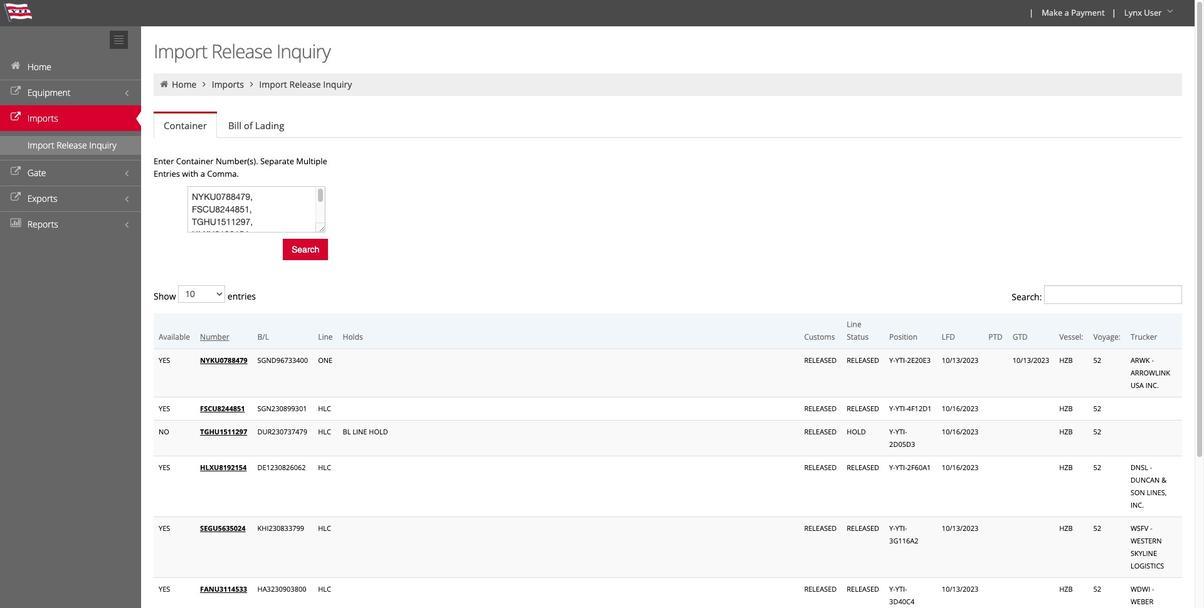 Task type: locate. For each thing, give the bounding box(es) containing it.
2 vertical spatial release
[[57, 139, 87, 151]]

available: activate to sort column ascending column header
[[154, 314, 195, 349]]

import right angle right image
[[259, 78, 287, 90]]

lines,
[[1147, 488, 1167, 497]]

- inside arwk - arrowlink usa inc.
[[1152, 356, 1154, 365]]

import for import release inquiry link to the top
[[259, 78, 287, 90]]

grid containing show
[[154, 186, 1182, 608]]

home image up equipment link
[[9, 61, 22, 70]]

inquiry for import release inquiry link to the top
[[323, 78, 352, 90]]

yti- down the position
[[896, 356, 907, 365]]

4 yes from the top
[[159, 524, 170, 533]]

0 vertical spatial release
[[211, 38, 272, 64]]

10/16/2023 right y-yti- 2d05d3 on the bottom
[[942, 427, 979, 437]]

home left angle right icon
[[172, 78, 197, 90]]

multiple
[[296, 156, 327, 167]]

- for arwk
[[1152, 356, 1154, 365]]

available
[[159, 332, 190, 343]]

ptd: activate to sort column ascending column header
[[984, 314, 1008, 349]]

3 10/16/2023 from the top
[[942, 463, 979, 472]]

home image left angle right icon
[[159, 80, 170, 88]]

line for line status
[[847, 319, 862, 330]]

yti- for 2d05d3
[[896, 427, 907, 437]]

hlc right ha3230903800
[[318, 585, 331, 594]]

y- up 3d40c4
[[890, 585, 896, 594]]

arwk - arrowlink usa inc.
[[1131, 356, 1171, 390]]

external link image inside equipment link
[[9, 87, 22, 96]]

hlc right khi230833799
[[318, 524, 331, 533]]

imports link
[[212, 78, 244, 90], [0, 105, 141, 131]]

y- for y-yti- 3d40c4
[[890, 585, 896, 594]]

lfd
[[942, 332, 955, 343]]

line up status at the right bottom
[[847, 319, 862, 330]]

hlc for ha3230903800
[[318, 585, 331, 594]]

1 hold from the left
[[369, 427, 388, 437]]

import release inquiry link
[[259, 78, 352, 90], [0, 136, 141, 155]]

4f12d1
[[907, 404, 932, 413]]

- inside dnsl - duncan & son lines, inc.
[[1150, 463, 1153, 472]]

lynx user
[[1125, 7, 1162, 18]]

2 vertical spatial import release inquiry
[[28, 139, 117, 151]]

hlc for sgn230899301
[[318, 404, 331, 413]]

-
[[1152, 356, 1154, 365], [1150, 463, 1153, 472], [1151, 524, 1153, 533], [1152, 585, 1155, 594]]

1 horizontal spatial release
[[211, 38, 272, 64]]

6 hzb from the top
[[1060, 585, 1073, 594]]

container up enter
[[164, 119, 207, 132]]

import release inquiry
[[154, 38, 330, 64], [259, 78, 352, 90], [28, 139, 117, 151]]

home link up equipment
[[0, 54, 141, 80]]

5 y- from the top
[[890, 524, 896, 533]]

- right dnsl
[[1150, 463, 1153, 472]]

4 y- from the top
[[890, 463, 896, 472]]

3 52 from the top
[[1094, 427, 1102, 437]]

1 vertical spatial import
[[259, 78, 287, 90]]

1 external link image from the top
[[9, 87, 22, 96]]

6 y- from the top
[[890, 585, 896, 594]]

52 for wsfv - western skyline logistics
[[1094, 524, 1102, 533]]

yti- inside y-yti- 2d05d3
[[896, 427, 907, 437]]

1 horizontal spatial home
[[172, 78, 197, 90]]

52 for arwk - arrowlink usa inc.
[[1094, 356, 1102, 365]]

import
[[154, 38, 207, 64], [259, 78, 287, 90], [28, 139, 54, 151]]

lynx user link
[[1119, 0, 1181, 26]]

customs
[[804, 332, 835, 343]]

1 vertical spatial external link image
[[9, 113, 22, 122]]

4 hlc from the top
[[318, 524, 331, 533]]

1 vertical spatial home
[[172, 78, 197, 90]]

1 horizontal spatial imports link
[[212, 78, 244, 90]]

alert containing yes
[[154, 349, 1182, 608]]

inc.
[[1146, 381, 1159, 390], [1131, 501, 1144, 510]]

1 vertical spatial inquiry
[[323, 78, 352, 90]]

y-yti-2e20e3
[[890, 356, 931, 365]]

yes left the fanu3114533
[[159, 585, 170, 594]]

0 horizontal spatial import release inquiry link
[[0, 136, 141, 155]]

0 vertical spatial inquiry
[[276, 38, 330, 64]]

external link image
[[9, 167, 22, 176]]

- right arwk at the right bottom of the page
[[1152, 356, 1154, 365]]

yti- inside y-yti- 3d40c4
[[896, 585, 907, 594]]

home link left angle right icon
[[172, 78, 197, 90]]

yti- inside y-yti- 3g116a2
[[896, 524, 907, 533]]

equipment link
[[0, 80, 141, 105]]

3 hzb from the top
[[1060, 427, 1073, 437]]

5 yti- from the top
[[896, 524, 907, 533]]

voyage:: activate to sort column ascending column header
[[1089, 314, 1126, 349]]

external link image down external link image
[[9, 193, 22, 202]]

1 yes from the top
[[159, 356, 170, 365]]

external link image for exports
[[9, 193, 22, 202]]

10/13/2023 down lfd
[[942, 356, 979, 365]]

1 horizontal spatial inc.
[[1146, 381, 1159, 390]]

wsfv
[[1131, 524, 1149, 533]]

- inside the wdwi - webe
[[1152, 585, 1155, 594]]

1 horizontal spatial hold
[[847, 427, 866, 437]]

inc. down the son at the right of page
[[1131, 501, 1144, 510]]

import release inquiry link up gate link
[[0, 136, 141, 155]]

2 horizontal spatial release
[[289, 78, 321, 90]]

enter container number(s).  separate multiple entries with a comma.
[[154, 156, 327, 179]]

10/13/2023 for y-yti- 3g116a2
[[942, 524, 979, 533]]

wdwi
[[1131, 585, 1151, 594]]

4 yti- from the top
[[896, 463, 907, 472]]

imports
[[212, 78, 244, 90], [27, 112, 58, 124]]

1 vertical spatial release
[[289, 78, 321, 90]]

y- for y-yti-2f60a1
[[890, 463, 896, 472]]

yes down no
[[159, 463, 170, 472]]

1 vertical spatial home image
[[159, 80, 170, 88]]

y- for y-yti- 3g116a2
[[890, 524, 896, 533]]

dnsl
[[1131, 463, 1149, 472]]

- for wsfv
[[1151, 524, 1153, 533]]

wsfv - western skyline logistics
[[1131, 524, 1165, 571]]

hlc left bl
[[318, 427, 331, 437]]

10/16/2023 right 2f60a1
[[942, 463, 979, 472]]

1 vertical spatial container
[[176, 156, 214, 167]]

row containing line status
[[154, 314, 1182, 349]]

None text field
[[188, 186, 326, 233], [1044, 285, 1182, 304], [188, 186, 326, 233], [1044, 285, 1182, 304]]

hlc right sgn230899301 at the bottom left of the page
[[318, 404, 331, 413]]

line up one
[[318, 332, 333, 343]]

y- inside y-yti- 3d40c4
[[890, 585, 896, 594]]

inquiry
[[276, 38, 330, 64], [323, 78, 352, 90], [89, 139, 117, 151]]

release right angle right image
[[289, 78, 321, 90]]

5 yes from the top
[[159, 585, 170, 594]]

a right with
[[201, 168, 205, 179]]

hold left y-yti- 2d05d3 on the bottom
[[847, 427, 866, 437]]

fscu8244851
[[200, 404, 245, 413]]

external link image up external link image
[[9, 113, 22, 122]]

external link image for equipment
[[9, 87, 22, 96]]

- right wdwi
[[1152, 585, 1155, 594]]

external link image left equipment
[[9, 87, 22, 96]]

hlc right de1230826062
[[318, 463, 331, 472]]

container
[[164, 119, 207, 132], [176, 156, 214, 167]]

y- up "3g116a2"
[[890, 524, 896, 533]]

- right wsfv
[[1151, 524, 1153, 533]]

gtd: activate to sort column ascending column header
[[1008, 314, 1055, 349]]

sgn230899301
[[258, 404, 307, 413]]

imports link down equipment
[[0, 105, 141, 131]]

0 vertical spatial home
[[27, 61, 51, 73]]

y- up 2d05d3 at the bottom of page
[[890, 427, 896, 437]]

yti- up 3d40c4
[[896, 585, 907, 594]]

y- inside y-yti- 2d05d3
[[890, 427, 896, 437]]

2 hold from the left
[[847, 427, 866, 437]]

import up gate
[[28, 139, 54, 151]]

inc. inside dnsl - duncan & son lines, inc.
[[1131, 501, 1144, 510]]

y-yti-2f60a1
[[890, 463, 931, 472]]

- for dnsl
[[1150, 463, 1153, 472]]

import release inquiry link right angle right image
[[259, 78, 352, 90]]

6 yti- from the top
[[896, 585, 907, 594]]

dnsl - duncan & son lines, inc.
[[1131, 463, 1167, 510]]

2 yti- from the top
[[896, 404, 907, 413]]

yti- up y-yti- 2d05d3 on the bottom
[[896, 404, 907, 413]]

release
[[211, 38, 272, 64], [289, 78, 321, 90], [57, 139, 87, 151]]

10/16/2023 for y-yti-2f60a1
[[942, 463, 979, 472]]

0 vertical spatial external link image
[[9, 87, 22, 96]]

1 horizontal spatial import release inquiry link
[[259, 78, 352, 90]]

alert
[[154, 349, 1182, 608]]

4 hzb from the top
[[1060, 463, 1073, 472]]

52
[[1094, 356, 1102, 365], [1094, 404, 1102, 413], [1094, 427, 1102, 437], [1094, 463, 1102, 472], [1094, 524, 1102, 533], [1094, 585, 1102, 594]]

1 horizontal spatial home link
[[172, 78, 197, 90]]

release up gate link
[[57, 139, 87, 151]]

2 vertical spatial external link image
[[9, 193, 22, 202]]

external link image inside exports link
[[9, 193, 22, 202]]

0 vertical spatial line
[[847, 319, 862, 330]]

y-
[[890, 356, 896, 365], [890, 404, 896, 413], [890, 427, 896, 437], [890, 463, 896, 472], [890, 524, 896, 533], [890, 585, 896, 594]]

of
[[244, 119, 253, 132]]

external link image
[[9, 87, 22, 96], [9, 113, 22, 122], [9, 193, 22, 202]]

yti- for 4f12d1
[[896, 404, 907, 413]]

1 vertical spatial a
[[201, 168, 205, 179]]

hold
[[369, 427, 388, 437], [847, 427, 866, 437]]

52 for wdwi - webe
[[1094, 585, 1102, 594]]

bill
[[228, 119, 241, 132]]

arwk
[[1131, 356, 1150, 365]]

yti- for 3d40c4
[[896, 585, 907, 594]]

6 52 from the top
[[1094, 585, 1102, 594]]

3 external link image from the top
[[9, 193, 22, 202]]

released
[[804, 356, 837, 365], [847, 356, 880, 365], [804, 404, 837, 413], [847, 404, 880, 413], [804, 427, 837, 437], [804, 463, 837, 472], [847, 463, 880, 472], [804, 524, 837, 533], [847, 524, 880, 533], [804, 585, 837, 594], [847, 585, 880, 594]]

0 vertical spatial import release inquiry link
[[259, 78, 352, 90]]

yes for nyku0788479
[[159, 356, 170, 365]]

3 y- from the top
[[890, 427, 896, 437]]

hold right line
[[369, 427, 388, 437]]

lading
[[255, 119, 284, 132]]

0 horizontal spatial hold
[[369, 427, 388, 437]]

10/16/2023
[[942, 404, 979, 413], [942, 427, 979, 437], [942, 463, 979, 472]]

hzb for arwk - arrowlink usa inc.
[[1060, 356, 1073, 365]]

0 horizontal spatial inc.
[[1131, 501, 1144, 510]]

2 vertical spatial import
[[28, 139, 54, 151]]

angle down image
[[1164, 7, 1177, 16]]

0 vertical spatial inc.
[[1146, 381, 1159, 390]]

0 horizontal spatial home link
[[0, 54, 141, 80]]

1 hzb from the top
[[1060, 356, 1073, 365]]

y- down the position
[[890, 356, 896, 365]]

3 yti- from the top
[[896, 427, 907, 437]]

container up with
[[176, 156, 214, 167]]

52 for dnsl - duncan & son lines, inc.
[[1094, 463, 1102, 472]]

0 horizontal spatial a
[[201, 168, 205, 179]]

1 horizontal spatial import
[[154, 38, 207, 64]]

a
[[1065, 7, 1069, 18], [201, 168, 205, 179]]

0 horizontal spatial imports
[[27, 112, 58, 124]]

import release inquiry up gate link
[[28, 139, 117, 151]]

1 vertical spatial inc.
[[1131, 501, 1144, 510]]

yes up no
[[159, 404, 170, 413]]

1 horizontal spatial |
[[1112, 7, 1117, 18]]

release up angle right image
[[211, 38, 272, 64]]

hlc
[[318, 404, 331, 413], [318, 427, 331, 437], [318, 463, 331, 472], [318, 524, 331, 533], [318, 585, 331, 594]]

gate link
[[0, 160, 141, 186]]

3d40c4
[[890, 597, 915, 607]]

inquiry for the bottommost import release inquiry link
[[89, 139, 117, 151]]

hzb for wdwi - webe
[[1060, 585, 1073, 594]]

1 vertical spatial line
[[318, 332, 333, 343]]

row
[[154, 314, 1182, 349]]

yti- up 2d05d3 at the bottom of page
[[896, 427, 907, 437]]

hlc for khi230833799
[[318, 524, 331, 533]]

make a payment link
[[1036, 0, 1110, 26]]

import release inquiry up angle right image
[[154, 38, 330, 64]]

home image
[[9, 61, 22, 70], [159, 80, 170, 88]]

10/16/2023 for y-yti-4f12d1
[[942, 404, 979, 413]]

0 horizontal spatial imports link
[[0, 105, 141, 131]]

0 vertical spatial import
[[154, 38, 207, 64]]

10/16/2023 for y-yti- 2d05d3
[[942, 427, 979, 437]]

1 10/16/2023 from the top
[[942, 404, 979, 413]]

1 y- from the top
[[890, 356, 896, 365]]

b/l
[[258, 332, 269, 343]]

5 hzb from the top
[[1060, 524, 1073, 533]]

grid
[[154, 186, 1182, 608]]

trucker: activate to sort column ascending column header
[[1126, 314, 1182, 349]]

y- left 4f12d1
[[890, 404, 896, 413]]

1 52 from the top
[[1094, 356, 1102, 365]]

bar chart image
[[9, 219, 22, 228]]

5 hlc from the top
[[318, 585, 331, 594]]

exports link
[[0, 186, 141, 211]]

1 vertical spatial 10/16/2023
[[942, 427, 979, 437]]

segu5635024
[[200, 524, 246, 533]]

import up angle right icon
[[154, 38, 207, 64]]

yti- up "3g116a2"
[[896, 524, 907, 533]]

2 external link image from the top
[[9, 113, 22, 122]]

yti-
[[896, 356, 907, 365], [896, 404, 907, 413], [896, 427, 907, 437], [896, 463, 907, 472], [896, 524, 907, 533], [896, 585, 907, 594]]

4 52 from the top
[[1094, 463, 1102, 472]]

0 horizontal spatial home
[[27, 61, 51, 73]]

yti- down 2d05d3 at the bottom of page
[[896, 463, 907, 472]]

3 yes from the top
[[159, 463, 170, 472]]

home link
[[0, 54, 141, 80], [172, 78, 197, 90]]

imports left angle right image
[[212, 78, 244, 90]]

vessel:: activate to sort column ascending column header
[[1055, 314, 1089, 349]]

1 horizontal spatial imports
[[212, 78, 244, 90]]

- inside wsfv - western skyline logistics
[[1151, 524, 1153, 533]]

1 horizontal spatial line
[[847, 319, 862, 330]]

hzb for dnsl - duncan & son lines, inc.
[[1060, 463, 1073, 472]]

number(s).
[[216, 156, 258, 167]]

0 horizontal spatial import
[[28, 139, 54, 151]]

hlc for dur230737479
[[318, 427, 331, 437]]

duncan
[[1131, 476, 1160, 485]]

0 horizontal spatial |
[[1029, 7, 1034, 18]]

import release inquiry right angle right image
[[259, 78, 352, 90]]

yti- for 3g116a2
[[896, 524, 907, 533]]

y-yti- 3d40c4
[[890, 585, 915, 607]]

western
[[1131, 536, 1162, 546]]

hzb
[[1060, 356, 1073, 365], [1060, 404, 1073, 413], [1060, 427, 1073, 437], [1060, 463, 1073, 472], [1060, 524, 1073, 533], [1060, 585, 1073, 594]]

2 hlc from the top
[[318, 427, 331, 437]]

0 vertical spatial home image
[[9, 61, 22, 70]]

10/13/2023
[[942, 356, 979, 365], [1013, 356, 1050, 365], [942, 524, 979, 533], [942, 585, 979, 594]]

line status
[[847, 319, 869, 343]]

5 52 from the top
[[1094, 524, 1102, 533]]

home up equipment
[[27, 61, 51, 73]]

1 yti- from the top
[[896, 356, 907, 365]]

2 y- from the top
[[890, 404, 896, 413]]

line inside line status
[[847, 319, 862, 330]]

1 hlc from the top
[[318, 404, 331, 413]]

imports link left angle right image
[[212, 78, 244, 90]]

0 vertical spatial a
[[1065, 7, 1069, 18]]

yes down available
[[159, 356, 170, 365]]

10/16/2023 right 4f12d1
[[942, 404, 979, 413]]

2 10/16/2023 from the top
[[942, 427, 979, 437]]

| left make
[[1029, 7, 1034, 18]]

enter
[[154, 156, 174, 167]]

hlxu8192154
[[200, 463, 247, 472]]

yes left segu5635024
[[159, 524, 170, 533]]

yes
[[159, 356, 170, 365], [159, 404, 170, 413], [159, 463, 170, 472], [159, 524, 170, 533], [159, 585, 170, 594]]

0 vertical spatial 10/16/2023
[[942, 404, 979, 413]]

10/13/2023 right y-yti- 3g116a2
[[942, 524, 979, 533]]

2 yes from the top
[[159, 404, 170, 413]]

0 horizontal spatial release
[[57, 139, 87, 151]]

imports down equipment
[[27, 112, 58, 124]]

son
[[1131, 488, 1145, 497]]

2 vertical spatial inquiry
[[89, 139, 117, 151]]

10/13/2023 right y-yti- 3d40c4
[[942, 585, 979, 594]]

a right make
[[1065, 7, 1069, 18]]

0 vertical spatial imports link
[[212, 78, 244, 90]]

angle right image
[[199, 80, 210, 88]]

fanu3114533
[[200, 585, 247, 594]]

y- inside y-yti- 3g116a2
[[890, 524, 896, 533]]

10/13/2023 down the gtd
[[1013, 356, 1050, 365]]

line status: activate to sort column ascending column header
[[842, 314, 885, 349]]

| left lynx
[[1112, 7, 1117, 18]]

y- down 2d05d3 at the bottom of page
[[890, 463, 896, 472]]

3g116a2
[[890, 536, 919, 546]]

0 horizontal spatial line
[[318, 332, 333, 343]]

inc. down arrowlink
[[1146, 381, 1159, 390]]

holds: activate to sort column ascending column header
[[338, 314, 799, 349]]

3 hlc from the top
[[318, 463, 331, 472]]

2 vertical spatial 10/16/2023
[[942, 463, 979, 472]]

2 horizontal spatial import
[[259, 78, 287, 90]]



Task type: vqa. For each thing, say whether or not it's contained in the screenshot.
the leftmost PAYMENTS.
no



Task type: describe. For each thing, give the bounding box(es) containing it.
holds
[[343, 332, 363, 343]]

no
[[159, 427, 169, 437]]

hlc for de1230826062
[[318, 463, 331, 472]]

one
[[318, 356, 333, 365]]

search
[[292, 245, 320, 255]]

status
[[847, 332, 869, 343]]

inc. inside arwk - arrowlink usa inc.
[[1146, 381, 1159, 390]]

0 vertical spatial import release inquiry
[[154, 38, 330, 64]]

skyline
[[1131, 549, 1157, 558]]

user
[[1144, 7, 1162, 18]]

line for line
[[318, 332, 333, 343]]

with
[[182, 168, 198, 179]]

a inside enter container number(s).  separate multiple entries with a comma.
[[201, 168, 205, 179]]

1 horizontal spatial a
[[1065, 7, 1069, 18]]

2 | from the left
[[1112, 7, 1117, 18]]

sgnd96733400
[[258, 356, 308, 365]]

number: activate to sort column ascending column header
[[195, 314, 253, 349]]

0 horizontal spatial home image
[[9, 61, 22, 70]]

yes for fanu3114533
[[159, 585, 170, 594]]

1 vertical spatial imports link
[[0, 105, 141, 131]]

yti- for 2e20e3
[[896, 356, 907, 365]]

1 vertical spatial imports
[[27, 112, 58, 124]]

lynx
[[1125, 7, 1142, 18]]

entries
[[154, 168, 180, 179]]

y- for y-yti-4f12d1
[[890, 404, 896, 413]]

yes for hlxu8192154
[[159, 463, 170, 472]]

location: activate to sort column ascending column header
[[885, 314, 937, 349]]

bill of lading
[[228, 119, 284, 132]]

hzb for wsfv - western skyline logistics
[[1060, 524, 1073, 533]]

2f60a1
[[907, 463, 931, 472]]

voyage:
[[1094, 332, 1121, 343]]

y-yti- 2d05d3
[[890, 427, 915, 449]]

khi230833799
[[258, 524, 304, 533]]

2 52 from the top
[[1094, 404, 1102, 413]]

2e20e3
[[907, 356, 931, 365]]

0 vertical spatial imports
[[212, 78, 244, 90]]

angle right image
[[246, 80, 257, 88]]

trucker
[[1131, 332, 1158, 343]]

search:
[[1012, 291, 1044, 303]]

bl
[[343, 427, 351, 437]]

de1230826062
[[258, 463, 306, 472]]

customs: activate to sort column ascending column header
[[799, 314, 842, 349]]

2 hzb from the top
[[1060, 404, 1073, 413]]

comma.
[[207, 168, 239, 179]]

wdwi - webe
[[1131, 585, 1177, 608]]

logistics
[[1131, 561, 1165, 571]]

reports
[[27, 218, 58, 230]]

vessel:
[[1060, 332, 1084, 343]]

container inside enter container number(s).  separate multiple entries with a comma.
[[176, 156, 214, 167]]

gtd
[[1013, 332, 1028, 343]]

ptd
[[989, 332, 1003, 343]]

y-yti-4f12d1
[[890, 404, 932, 413]]

entries
[[225, 290, 256, 302]]

1 vertical spatial import release inquiry link
[[0, 136, 141, 155]]

1 vertical spatial import release inquiry
[[259, 78, 352, 90]]

bl line hold
[[343, 427, 388, 437]]

nyku0788479
[[200, 356, 248, 365]]

exports
[[27, 193, 57, 205]]

ha3230903800
[[258, 585, 306, 594]]

1 | from the left
[[1029, 7, 1034, 18]]

yes for segu5635024
[[159, 524, 170, 533]]

y-yti- 3g116a2
[[890, 524, 919, 546]]

dur230737479
[[258, 427, 307, 437]]

payment
[[1072, 7, 1105, 18]]

make a payment
[[1042, 7, 1105, 18]]

reports link
[[0, 211, 141, 237]]

gate
[[27, 167, 46, 179]]

equipment
[[27, 87, 71, 98]]

10/13/2023 for y-yti- 3d40c4
[[942, 585, 979, 594]]

arrowlink
[[1131, 368, 1171, 378]]

0 vertical spatial container
[[164, 119, 207, 132]]

position
[[890, 332, 918, 343]]

&
[[1162, 476, 1167, 485]]

show
[[154, 290, 178, 302]]

- for wdwi
[[1152, 585, 1155, 594]]

2d05d3
[[890, 440, 915, 449]]

make
[[1042, 7, 1063, 18]]

line
[[353, 427, 367, 437]]

external link image for imports
[[9, 113, 22, 122]]

search button
[[283, 239, 328, 260]]

yti- for 2f60a1
[[896, 463, 907, 472]]

tghu1511297
[[200, 427, 247, 437]]

line: activate to sort column ascending column header
[[313, 314, 338, 349]]

y- for y-yti-2e20e3
[[890, 356, 896, 365]]

10/13/2023 for y-yti-2e20e3
[[942, 356, 979, 365]]

b/l: activate to sort column ascending column header
[[253, 314, 313, 349]]

usa
[[1131, 381, 1144, 390]]

container link
[[154, 114, 217, 138]]

separate
[[260, 156, 294, 167]]

yes for fscu8244851
[[159, 404, 170, 413]]

1 horizontal spatial home image
[[159, 80, 170, 88]]

import for the bottommost import release inquiry link
[[28, 139, 54, 151]]

lfd: activate to sort column ascending column header
[[937, 314, 984, 349]]

number
[[200, 332, 229, 343]]

bill of lading link
[[218, 113, 294, 138]]

y- for y-yti- 2d05d3
[[890, 427, 896, 437]]



